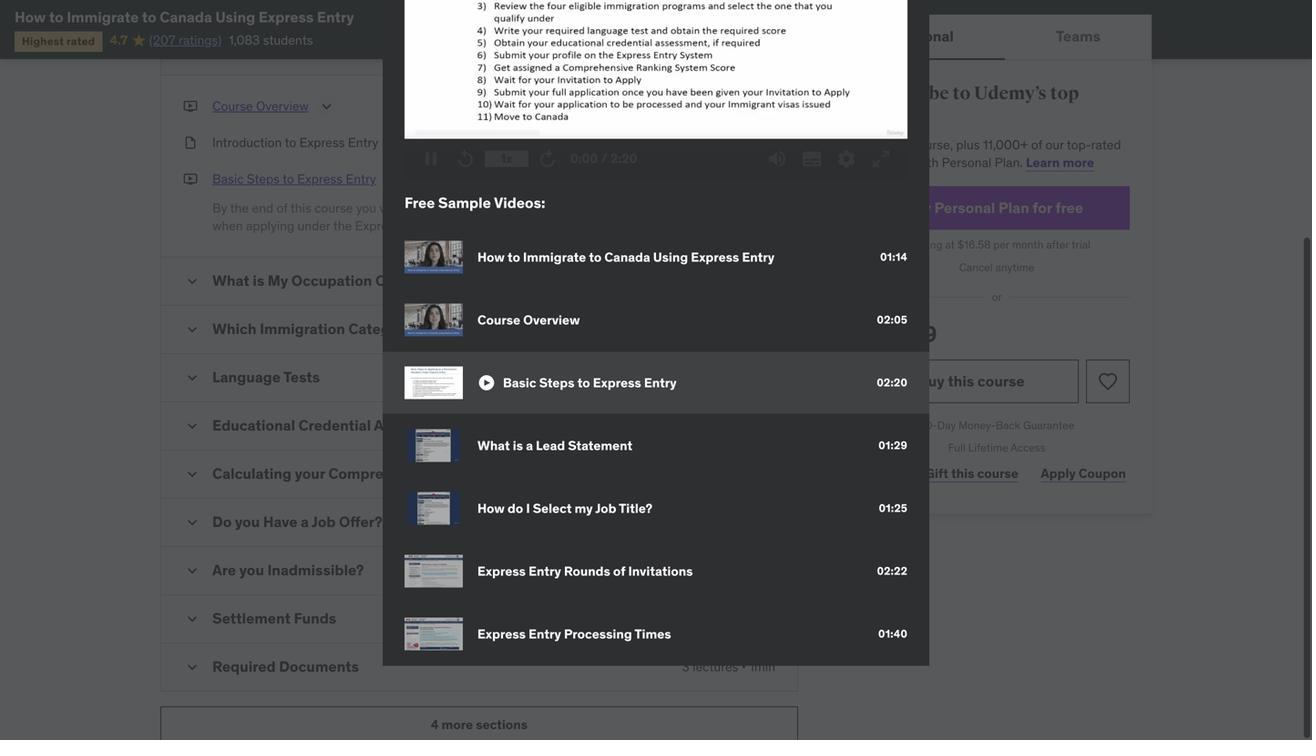 Task type: describe. For each thing, give the bounding box(es) containing it.
plan
[[999, 199, 1030, 217]]

01:29
[[879, 439, 908, 453]]

express inside button
[[297, 171, 343, 187]]

at
[[945, 238, 955, 252]]

starting at $16.58 per month after trial cancel anytime
[[903, 238, 1091, 275]]

steps
[[489, 200, 520, 216]]

2 vertical spatial personal
[[935, 199, 995, 217]]

plus
[[956, 137, 980, 153]]

system.
[[437, 218, 482, 234]]

with
[[915, 154, 939, 171]]

0 horizontal spatial rated
[[67, 34, 95, 48]]

course overview button
[[212, 98, 309, 119]]

overview inside button
[[256, 98, 309, 114]]

after
[[1046, 238, 1069, 252]]

subtitles image
[[801, 148, 823, 170]]

pause image
[[420, 148, 442, 170]]

i
[[526, 501, 530, 517]]

invitations
[[628, 563, 693, 580]]

free sample videos:
[[405, 194, 545, 212]]

course,
[[912, 137, 953, 153]]

1,083
[[229, 32, 260, 48]]

1 horizontal spatial 02:05
[[877, 313, 908, 327]]

rated inside get this course, plus 11,000+ of our top-rated courses, with personal plan.
[[1091, 137, 1121, 153]]

free
[[405, 194, 435, 212]]

30-day money-back guarantee full lifetime access
[[919, 419, 1075, 455]]

3 for 3 lectures • 4min
[[680, 42, 687, 59]]

highest rated
[[22, 34, 95, 48]]

plan.
[[995, 154, 1023, 171]]

gift this course link
[[922, 456, 1023, 493]]

teams
[[1056, 27, 1101, 45]]

02:20 for preview
[[741, 171, 776, 187]]

learn
[[1026, 154, 1060, 171]]

money-
[[959, 419, 996, 433]]

rounds
[[564, 563, 610, 580]]

entry inside by the end of this course you will know the basic steps to follow when applying under the express entry system.
[[404, 218, 434, 234]]

introduction to express entry immigration terminology
[[212, 134, 522, 151]]

(207 ratings)
[[149, 32, 222, 48]]

of inside get this course, plus 11,000+ of our top-rated courses, with personal plan.
[[1031, 137, 1043, 153]]

2 small image from the top
[[183, 514, 201, 532]]

/
[[601, 150, 608, 167]]

apply
[[1041, 466, 1076, 482]]

courses
[[864, 106, 930, 128]]

what
[[478, 438, 510, 454]]

follow
[[538, 200, 572, 216]]

4 more sections
[[431, 717, 528, 733]]

1 vertical spatial basic
[[503, 375, 536, 391]]

0 horizontal spatial course overview
[[212, 98, 309, 114]]

course for gift this course
[[977, 466, 1019, 482]]

select
[[533, 501, 572, 517]]

full
[[948, 441, 966, 455]]

0 vertical spatial basic steps to express entry
[[212, 171, 376, 187]]

get
[[864, 137, 885, 153]]

1 horizontal spatial the
[[333, 218, 352, 234]]

buy
[[918, 372, 945, 391]]

30-
[[919, 419, 937, 433]]

times
[[635, 626, 671, 643]]

free
[[1056, 199, 1083, 217]]

mute image
[[766, 148, 788, 170]]

1 vertical spatial basic steps to express entry
[[503, 375, 677, 391]]

students
[[263, 32, 313, 48]]

1 vertical spatial using
[[653, 249, 688, 265]]

by the end of this course you will know the basic steps to follow when applying under the express entry system.
[[212, 200, 572, 234]]

more for learn
[[1063, 154, 1094, 171]]

wishlist image
[[1097, 371, 1119, 393]]

4
[[431, 717, 439, 733]]

0 vertical spatial overview
[[265, 41, 329, 60]]

1 horizontal spatial course overview
[[478, 312, 580, 328]]

how for 01:25
[[478, 501, 505, 517]]

tab list containing personal
[[842, 15, 1152, 60]]

this for get
[[888, 137, 909, 153]]

by
[[212, 200, 227, 216]]

of for express entry rounds of invitations
[[613, 563, 625, 580]]

immigration
[[381, 134, 450, 151]]

get this course, plus 11,000+ of our top-rated courses, with personal plan.
[[864, 137, 1121, 171]]

per
[[994, 238, 1010, 252]]

to inside button
[[283, 171, 294, 187]]

lifetime
[[968, 441, 1008, 455]]

xsmall image for 02:05
[[183, 98, 198, 115]]

try personal plan for free link
[[864, 186, 1130, 230]]

title?
[[619, 501, 653, 517]]

4 more sections button
[[160, 707, 798, 741]]

guarantee
[[1023, 419, 1075, 433]]

will
[[379, 200, 398, 216]]

express inside by the end of this course you will know the basic steps to follow when applying under the express entry system.
[[355, 218, 401, 234]]

try
[[910, 199, 931, 217]]

trial
[[1072, 238, 1091, 252]]

course for buy this course
[[978, 372, 1025, 391]]

gift this course
[[926, 466, 1019, 482]]

personal inside button
[[893, 27, 954, 45]]

1 horizontal spatial steps
[[539, 375, 575, 391]]

course inside button
[[212, 98, 253, 114]]

apply coupon button
[[1037, 456, 1130, 493]]

when
[[212, 218, 243, 234]]

0:00 / 2:20
[[570, 150, 637, 167]]

02:20 for basic steps to express entry
[[877, 376, 908, 390]]

course inside by the end of this course you will know the basic steps to follow when applying under the express entry system.
[[315, 200, 353, 216]]

1x button
[[485, 144, 529, 175]]

3 pages
[[730, 134, 776, 151]]

•
[[739, 42, 744, 59]]

01:14
[[880, 250, 908, 264]]

2 horizontal spatial the
[[434, 200, 453, 216]]



Task type: vqa. For each thing, say whether or not it's contained in the screenshot.
BUSINESS
no



Task type: locate. For each thing, give the bounding box(es) containing it.
progress bar slider
[[416, 122, 897, 144]]

personal up subscribe
[[893, 27, 954, 45]]

0 vertical spatial 3
[[680, 42, 687, 59]]

rated up the learn more link
[[1091, 137, 1121, 153]]

(207
[[149, 32, 175, 48]]

1 horizontal spatial rated
[[1091, 137, 1121, 153]]

or
[[992, 290, 1002, 304]]

canada
[[160, 8, 212, 26], [605, 249, 650, 265]]

1 vertical spatial of
[[277, 200, 288, 216]]

0 vertical spatial basic
[[212, 171, 244, 187]]

0 vertical spatial canada
[[160, 8, 212, 26]]

1 vertical spatial course
[[978, 372, 1025, 391]]

1 vertical spatial canada
[[605, 249, 650, 265]]

lectures
[[690, 42, 736, 59]]

buy this course
[[918, 372, 1025, 391]]

1 vertical spatial how to immigrate to canada using express entry
[[478, 249, 775, 265]]

basic
[[456, 200, 486, 216]]

basic steps to express entry button
[[212, 170, 376, 192]]

the right by on the top left of page
[[230, 200, 249, 216]]

course overview and terminology
[[212, 41, 448, 60]]

for
[[1033, 199, 1052, 217]]

11,000+
[[983, 137, 1028, 153]]

rated right highest
[[67, 34, 95, 48]]

0 vertical spatial using
[[215, 8, 255, 26]]

3 left pages
[[730, 134, 738, 151]]

more inside button
[[442, 717, 473, 733]]

1 horizontal spatial how to immigrate to canada using express entry
[[478, 249, 775, 265]]

4 small image from the top
[[183, 611, 201, 629]]

this right 'buy' at the right
[[948, 372, 974, 391]]

express
[[259, 8, 314, 26], [299, 134, 345, 151], [297, 171, 343, 187], [355, 218, 401, 234], [691, 249, 739, 265], [593, 375, 641, 391], [478, 563, 526, 580], [478, 626, 526, 643]]

know
[[401, 200, 432, 216]]

course down lifetime
[[977, 466, 1019, 482]]

0:00
[[570, 150, 598, 167]]

learn more link
[[1026, 154, 1094, 171]]

02:20
[[741, 171, 776, 187], [877, 376, 908, 390]]

lead
[[536, 438, 565, 454]]

job
[[595, 501, 616, 517]]

0 vertical spatial xsmall image
[[183, 98, 198, 115]]

how for 01:14
[[478, 249, 505, 265]]

preview for 02:05
[[667, 98, 712, 114]]

1 horizontal spatial basic
[[503, 375, 536, 391]]

more for 4
[[442, 717, 473, 733]]

1,083 students
[[229, 32, 313, 48]]

teams button
[[1005, 15, 1152, 58]]

forward 5 seconds image
[[537, 148, 559, 170]]

0 vertical spatial more
[[1063, 154, 1094, 171]]

0 vertical spatial immigrate
[[67, 8, 139, 26]]

4min
[[747, 42, 776, 59]]

more
[[1063, 154, 1094, 171], [442, 717, 473, 733]]

cancel
[[959, 260, 993, 275]]

entry
[[317, 8, 354, 26], [348, 134, 378, 151], [346, 171, 376, 187], [404, 218, 434, 234], [742, 249, 775, 265], [644, 375, 677, 391], [529, 563, 561, 580], [529, 626, 561, 643]]

basic steps to express entry up end
[[212, 171, 376, 187]]

more right 4
[[442, 717, 473, 733]]

xsmall image
[[183, 134, 198, 152]]

1 vertical spatial overview
[[256, 98, 309, 114]]

1 vertical spatial rated
[[1091, 137, 1121, 153]]

0 vertical spatial personal
[[893, 27, 954, 45]]

top
[[1050, 82, 1079, 105]]

to inside by the end of this course you will know the basic steps to follow when applying under the express entry system.
[[523, 200, 535, 216]]

personal up the '$16.58'
[[935, 199, 995, 217]]

1 horizontal spatial immigrate
[[523, 249, 586, 265]]

1 vertical spatial preview
[[667, 171, 712, 187]]

the up system.
[[434, 200, 453, 216]]

0 vertical spatial preview
[[667, 98, 712, 114]]

3 small image from the top
[[183, 562, 201, 581]]

02:05 up pages
[[741, 98, 776, 114]]

3 for 3 pages
[[730, 134, 738, 151]]

settings image
[[836, 148, 858, 170]]

subscribe
[[864, 82, 949, 105]]

2 vertical spatial course
[[977, 466, 1019, 482]]

0 horizontal spatial how to immigrate to canada using express entry
[[15, 8, 354, 26]]

xsmall image
[[183, 98, 198, 115], [183, 170, 198, 188]]

how do i select my job title?
[[478, 501, 653, 517]]

0 horizontal spatial using
[[215, 8, 255, 26]]

1 horizontal spatial using
[[653, 249, 688, 265]]

0 horizontal spatial 3
[[680, 42, 687, 59]]

0 horizontal spatial 02:05
[[741, 98, 776, 114]]

steps inside basic steps to express entry button
[[247, 171, 280, 187]]

of right rounds
[[613, 563, 625, 580]]

this
[[888, 137, 909, 153], [290, 200, 312, 216], [948, 372, 974, 391], [951, 466, 975, 482]]

do
[[508, 501, 523, 517]]

steps up what is a lead statement
[[539, 375, 575, 391]]

0 horizontal spatial canada
[[160, 8, 212, 26]]

1 vertical spatial how
[[478, 249, 505, 265]]

processing
[[564, 626, 632, 643]]

0 vertical spatial course
[[315, 200, 353, 216]]

you
[[356, 200, 376, 216]]

3 lectures • 4min
[[680, 42, 776, 59]]

0 vertical spatial rated
[[67, 34, 95, 48]]

entry inside button
[[346, 171, 376, 187]]

0 horizontal spatial basic
[[212, 171, 244, 187]]

learn more
[[1026, 154, 1094, 171]]

month
[[1012, 238, 1044, 252]]

2 xsmall image from the top
[[183, 170, 198, 188]]

of right end
[[277, 200, 288, 216]]

personal
[[893, 27, 954, 45], [942, 154, 992, 171], [935, 199, 995, 217]]

0 horizontal spatial the
[[230, 200, 249, 216]]

0 horizontal spatial 02:20
[[741, 171, 776, 187]]

buy this course button
[[864, 360, 1079, 404]]

tab list
[[842, 15, 1152, 60]]

using
[[215, 8, 255, 26], [653, 249, 688, 265]]

subscribe to udemy's top courses
[[864, 82, 1079, 128]]

$34.99
[[864, 321, 937, 348]]

terminology right the and
[[362, 41, 448, 60]]

02:20 down mute icon
[[741, 171, 776, 187]]

express entry rounds of invitations
[[478, 563, 693, 580]]

1 vertical spatial terminology
[[453, 134, 522, 151]]

0 horizontal spatial immigrate
[[67, 8, 139, 26]]

the right under
[[333, 218, 352, 234]]

2 vertical spatial of
[[613, 563, 625, 580]]

preview down progress bar slider
[[667, 171, 712, 187]]

gift
[[926, 466, 949, 482]]

0 vertical spatial terminology
[[362, 41, 448, 60]]

1 vertical spatial 3
[[730, 134, 738, 151]]

1 horizontal spatial terminology
[[453, 134, 522, 151]]

1 horizontal spatial more
[[1063, 154, 1094, 171]]

how to immigrate to canada using express entry up (207 ratings)
[[15, 8, 354, 26]]

0 horizontal spatial of
[[277, 200, 288, 216]]

starting
[[903, 238, 943, 252]]

0 vertical spatial course
[[212, 41, 261, 60]]

how down system.
[[478, 249, 505, 265]]

this up under
[[290, 200, 312, 216]]

immigrate
[[67, 8, 139, 26], [523, 249, 586, 265]]

1 vertical spatial 02:20
[[877, 376, 908, 390]]

0 vertical spatial 02:05
[[741, 98, 776, 114]]

xsmall image for 02:20
[[183, 170, 198, 188]]

top-
[[1067, 137, 1091, 153]]

basic steps to express entry
[[212, 171, 376, 187], [503, 375, 677, 391]]

more down top- on the top right of the page
[[1063, 154, 1094, 171]]

basic
[[212, 171, 244, 187], [503, 375, 536, 391]]

0 vertical spatial how
[[15, 8, 46, 26]]

the
[[230, 200, 249, 216], [434, 200, 453, 216], [333, 218, 352, 234]]

how to immigrate to canada using express entry
[[15, 8, 354, 26], [478, 249, 775, 265]]

applying
[[246, 218, 294, 234]]

course up "back"
[[978, 372, 1025, 391]]

how up highest
[[15, 8, 46, 26]]

of for by the end of this course you will know the basic steps to follow when applying under the express entry system.
[[277, 200, 288, 216]]

2:20
[[610, 150, 637, 167]]

overview
[[265, 41, 329, 60], [256, 98, 309, 114], [523, 312, 580, 328]]

basic inside button
[[212, 171, 244, 187]]

0 horizontal spatial terminology
[[362, 41, 448, 60]]

2 vertical spatial course
[[478, 312, 520, 328]]

small image
[[183, 273, 201, 291], [183, 321, 201, 339], [183, 369, 201, 388], [478, 374, 496, 392], [183, 418, 201, 436], [183, 466, 201, 484], [183, 659, 201, 677]]

rewind 5 seconds image
[[455, 148, 477, 170]]

1 horizontal spatial 3
[[730, 134, 738, 151]]

basic up by on the top left of page
[[212, 171, 244, 187]]

xsmall image down xsmall image
[[183, 170, 198, 188]]

sample
[[438, 194, 491, 212]]

preview up progress bar slider
[[667, 98, 712, 114]]

1 horizontal spatial basic steps to express entry
[[503, 375, 677, 391]]

of inside by the end of this course you will know the basic steps to follow when applying under the express entry system.
[[277, 200, 288, 216]]

3 left lectures
[[680, 42, 687, 59]]

this inside get this course, plus 11,000+ of our top-rated courses, with personal plan.
[[888, 137, 909, 153]]

xsmall image up xsmall image
[[183, 98, 198, 115]]

this for buy
[[948, 372, 974, 391]]

1 vertical spatial more
[[442, 717, 473, 733]]

02:05 down 01:14
[[877, 313, 908, 327]]

0 vertical spatial course overview
[[212, 98, 309, 114]]

under
[[298, 218, 330, 234]]

to
[[49, 8, 63, 26], [142, 8, 156, 26], [953, 82, 971, 105], [285, 134, 296, 151], [283, 171, 294, 187], [523, 200, 535, 216], [508, 249, 520, 265], [589, 249, 602, 265], [578, 375, 590, 391]]

2 vertical spatial how
[[478, 501, 505, 517]]

try personal plan for free
[[910, 199, 1083, 217]]

how left do
[[478, 501, 505, 517]]

1 vertical spatial immigrate
[[523, 249, 586, 265]]

2 horizontal spatial of
[[1031, 137, 1043, 153]]

0 vertical spatial steps
[[247, 171, 280, 187]]

this right the gift
[[951, 466, 975, 482]]

0 horizontal spatial steps
[[247, 171, 280, 187]]

small image
[[183, 42, 201, 60], [183, 514, 201, 532], [183, 562, 201, 581], [183, 611, 201, 629]]

express entry processing times
[[478, 626, 671, 643]]

immigrate up 4.7
[[67, 8, 139, 26]]

to inside subscribe to udemy's top courses
[[953, 82, 971, 105]]

1 horizontal spatial of
[[613, 563, 625, 580]]

personal down plus at top right
[[942, 154, 992, 171]]

coupon
[[1079, 466, 1126, 482]]

1 vertical spatial steps
[[539, 375, 575, 391]]

sections
[[476, 717, 528, 733]]

how to immigrate to canada using express entry down the follow
[[478, 249, 775, 265]]

personal inside get this course, plus 11,000+ of our top-rated courses, with personal plan.
[[942, 154, 992, 171]]

0 vertical spatial 02:20
[[741, 171, 776, 187]]

basic up is
[[503, 375, 536, 391]]

fullscreen image
[[870, 148, 892, 170]]

1 vertical spatial 02:05
[[877, 313, 908, 327]]

02:20 left 'buy' at the right
[[877, 376, 908, 390]]

highest
[[22, 34, 64, 48]]

1 horizontal spatial canada
[[605, 249, 650, 265]]

preview for 02:20
[[667, 171, 712, 187]]

videos:
[[494, 194, 545, 212]]

terminology right pause image
[[453, 134, 522, 151]]

steps up end
[[247, 171, 280, 187]]

end
[[252, 200, 273, 216]]

this for gift
[[951, 466, 975, 482]]

basic steps to express entry up statement
[[503, 375, 677, 391]]

udemy's
[[974, 82, 1047, 105]]

anytime
[[996, 260, 1035, 275]]

1 vertical spatial course overview
[[478, 312, 580, 328]]

0 horizontal spatial basic steps to express entry
[[212, 171, 376, 187]]

this inside by the end of this course you will know the basic steps to follow when applying under the express entry system.
[[290, 200, 312, 216]]

course inside "button"
[[978, 372, 1025, 391]]

this inside "button"
[[948, 372, 974, 391]]

0 vertical spatial of
[[1031, 137, 1043, 153]]

$16.58
[[958, 238, 991, 252]]

day
[[937, 419, 956, 433]]

1 vertical spatial personal
[[942, 154, 992, 171]]

pages
[[741, 134, 776, 151]]

this up courses,
[[888, 137, 909, 153]]

01:25
[[879, 502, 908, 516]]

2 vertical spatial overview
[[523, 312, 580, 328]]

courses,
[[864, 154, 912, 171]]

02:22
[[877, 565, 908, 579]]

1 horizontal spatial 02:20
[[877, 376, 908, 390]]

1 vertical spatial course
[[212, 98, 253, 114]]

back
[[996, 419, 1021, 433]]

is
[[513, 438, 523, 454]]

immigrate down the follow
[[523, 249, 586, 265]]

1x
[[501, 150, 513, 167]]

1 small image from the top
[[183, 42, 201, 60]]

introduction
[[212, 134, 282, 151]]

of left the our
[[1031, 137, 1043, 153]]

course up under
[[315, 200, 353, 216]]

1 xsmall image from the top
[[183, 98, 198, 115]]

0 horizontal spatial more
[[442, 717, 473, 733]]

course
[[315, 200, 353, 216], [978, 372, 1025, 391], [977, 466, 1019, 482]]

1 vertical spatial xsmall image
[[183, 170, 198, 188]]

0 vertical spatial how to immigrate to canada using express entry
[[15, 8, 354, 26]]



